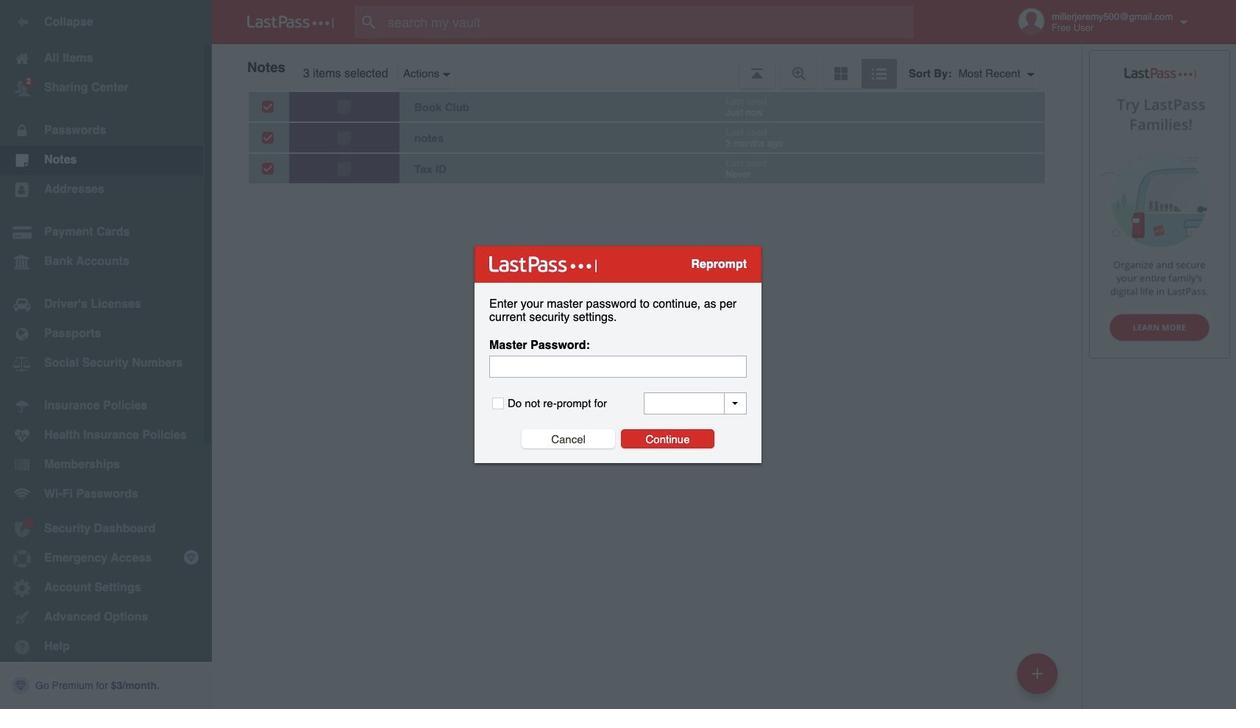 Task type: locate. For each thing, give the bounding box(es) containing it.
dialog
[[475, 246, 762, 463]]

new item image
[[1033, 668, 1043, 678]]

vault options navigation
[[212, 44, 1082, 88]]

lastpass image
[[247, 15, 334, 29]]

main navigation navigation
[[0, 0, 212, 709]]

Search search field
[[355, 6, 943, 38]]

None password field
[[490, 356, 747, 378]]



Task type: describe. For each thing, give the bounding box(es) containing it.
search my vault text field
[[355, 6, 943, 38]]

new item navigation
[[1012, 649, 1068, 709]]



Task type: vqa. For each thing, say whether or not it's contained in the screenshot.
Vault options NAVIGATION on the top of page
yes



